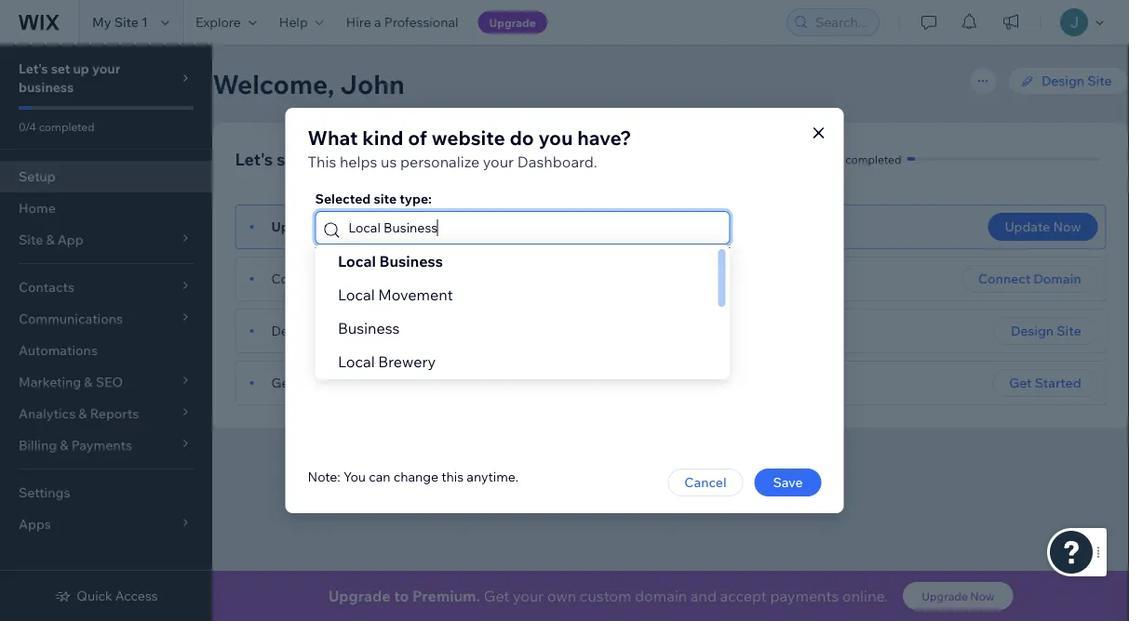 Task type: vqa. For each thing, say whether or not it's contained in the screenshot.
right Custom
yes



Task type: locate. For each thing, give the bounding box(es) containing it.
1 horizontal spatial set
[[277, 148, 301, 169]]

design site
[[1042, 73, 1112, 89], [1011, 323, 1081, 339]]

1 vertical spatial website
[[347, 323, 394, 339]]

note: you can change this anytime.
[[308, 469, 519, 486]]

design site button
[[994, 317, 1098, 345]]

personalize
[[400, 153, 480, 171]]

business up setup
[[19, 79, 74, 95]]

1 vertical spatial site
[[352, 219, 374, 235]]

local down update your site type
[[337, 252, 376, 271]]

a for custom
[[326, 271, 333, 287]]

0 horizontal spatial domain
[[385, 271, 430, 287]]

upgrade left the to
[[328, 587, 391, 606]]

your down do
[[483, 153, 514, 171]]

0 vertical spatial website
[[432, 125, 505, 150]]

1 vertical spatial let's
[[235, 148, 273, 169]]

1 connect from the left
[[271, 271, 323, 287]]

upgrade for upgrade to premium. get your own custom domain and accept payments online.
[[328, 587, 391, 606]]

website
[[432, 125, 505, 150], [347, 323, 394, 339]]

2 local from the top
[[337, 286, 374, 304]]

your down my
[[92, 61, 120, 77]]

a for professional
[[374, 14, 381, 30]]

1 horizontal spatial completed
[[846, 152, 902, 166]]

settings link
[[0, 478, 212, 509]]

upgrade to premium. get your own custom domain and accept payments online.
[[328, 587, 888, 606]]

a right hire
[[374, 14, 381, 30]]

1 vertical spatial a
[[326, 271, 333, 287]]

list box containing local business
[[315, 245, 730, 412]]

0 vertical spatial business
[[19, 79, 74, 95]]

1 horizontal spatial upgrade
[[489, 15, 536, 29]]

1 vertical spatial let's set up your business
[[235, 148, 440, 169]]

a up design your website
[[326, 271, 333, 287]]

local up on
[[337, 353, 374, 371]]

website up local brewery
[[347, 323, 394, 339]]

upgrade inside upgrade now button
[[922, 590, 968, 604]]

get
[[271, 375, 294, 391], [1009, 375, 1032, 391], [484, 587, 510, 606]]

domain left 'and'
[[635, 587, 687, 606]]

local brewery
[[337, 353, 435, 371]]

your
[[92, 61, 120, 77], [330, 148, 366, 169], [483, 153, 514, 171], [320, 219, 349, 235], [317, 323, 344, 339], [513, 587, 544, 606]]

1 horizontal spatial update
[[1005, 219, 1050, 235]]

custom down update your site type
[[336, 271, 382, 287]]

on
[[335, 375, 351, 391]]

type
[[377, 219, 406, 235]]

1 vertical spatial now
[[971, 590, 995, 604]]

up inside let's set up your business
[[73, 61, 89, 77]]

custom
[[336, 271, 382, 287], [580, 587, 632, 606]]

0 horizontal spatial let's set up your business
[[19, 61, 120, 95]]

upgrade inside upgrade button
[[489, 15, 536, 29]]

site inside button
[[1057, 323, 1081, 339]]

1 horizontal spatial site
[[1057, 323, 1081, 339]]

your inside sidebar element
[[92, 61, 120, 77]]

website up personalize
[[432, 125, 505, 150]]

with
[[606, 452, 633, 468]]

business
[[379, 252, 443, 271], [337, 319, 399, 338]]

now for get your own custom domain and accept payments online.
[[971, 590, 995, 604]]

upgrade right professional
[[489, 15, 536, 29]]

0 horizontal spatial website
[[347, 323, 394, 339]]

0 horizontal spatial completed
[[39, 120, 95, 134]]

update now button
[[988, 213, 1098, 241]]

2 horizontal spatial get
[[1009, 375, 1032, 391]]

let's set up your business down my
[[19, 61, 120, 95]]

0 vertical spatial let's
[[19, 61, 48, 77]]

1 vertical spatial site
[[1088, 73, 1112, 89]]

design
[[1042, 73, 1085, 89], [271, 323, 314, 339], [1011, 323, 1054, 339]]

1 horizontal spatial now
[[1053, 219, 1081, 235]]

1 horizontal spatial let's
[[235, 148, 273, 169]]

connect up design your website
[[271, 271, 323, 287]]

3 local from the top
[[337, 353, 374, 371]]

0 vertical spatial domain
[[385, 271, 430, 287]]

0 horizontal spatial a
[[326, 271, 333, 287]]

0 horizontal spatial site
[[114, 14, 139, 30]]

kind
[[362, 125, 404, 150]]

get found on google
[[271, 375, 399, 391]]

1
[[142, 14, 148, 30]]

0 vertical spatial up
[[73, 61, 89, 77]]

premium.
[[412, 587, 480, 606]]

set inside let's set up your business
[[51, 61, 70, 77]]

support
[[759, 452, 810, 468]]

1 horizontal spatial 0/4
[[825, 152, 843, 166]]

domain
[[385, 271, 430, 287], [635, 587, 687, 606]]

of
[[408, 125, 427, 150]]

1 local from the top
[[337, 252, 376, 271]]

0 horizontal spatial let's
[[19, 61, 48, 77]]

now inside upgrade now button
[[971, 590, 995, 604]]

connect left the domain on the top of page
[[979, 271, 1031, 287]]

1 vertical spatial design site
[[1011, 323, 1081, 339]]

0/4 completed
[[19, 120, 95, 134], [825, 152, 902, 166]]

0/4
[[19, 120, 36, 134], [825, 152, 843, 166]]

update
[[271, 219, 317, 235], [1005, 219, 1050, 235]]

design site inside button
[[1011, 323, 1081, 339]]

a
[[374, 14, 381, 30], [326, 271, 333, 287]]

update now
[[1005, 219, 1081, 235]]

site up type
[[374, 191, 397, 207]]

site
[[374, 191, 397, 207], [352, 219, 374, 235]]

0 horizontal spatial upgrade
[[328, 587, 391, 606]]

local for local movement
[[337, 286, 374, 304]]

update inside button
[[1005, 219, 1050, 235]]

design inside button
[[1011, 323, 1054, 339]]

quick access
[[77, 588, 158, 605]]

0 vertical spatial now
[[1053, 219, 1081, 235]]

now
[[1053, 219, 1081, 235], [971, 590, 995, 604]]

1 vertical spatial business
[[370, 148, 440, 169]]

1 vertical spatial custom
[[580, 587, 632, 606]]

settings
[[19, 485, 70, 501]]

business
[[19, 79, 74, 95], [370, 148, 440, 169]]

save
[[773, 475, 803, 491]]

2 horizontal spatial site
[[1088, 73, 1112, 89]]

business up type:
[[370, 148, 440, 169]]

0 vertical spatial completed
[[39, 120, 95, 134]]

1 horizontal spatial website
[[432, 125, 505, 150]]

get for get found on google
[[271, 375, 294, 391]]

2 connect from the left
[[979, 271, 1031, 287]]

connect
[[271, 271, 323, 287], [979, 271, 1031, 287]]

get inside "get started" button
[[1009, 375, 1032, 391]]

quick
[[77, 588, 112, 605]]

professional
[[384, 14, 459, 30]]

john
[[340, 67, 405, 100]]

upgrade right online.
[[922, 590, 968, 604]]

hire a professional
[[346, 14, 459, 30]]

business up movement
[[379, 252, 443, 271]]

site left type
[[352, 219, 374, 235]]

started
[[1035, 375, 1081, 391]]

your inside "what kind of website do you have? this helps us personalize your dashboard."
[[483, 153, 514, 171]]

access
[[115, 588, 158, 605]]

0 horizontal spatial now
[[971, 590, 995, 604]]

0 horizontal spatial custom
[[336, 271, 382, 287]]

update up the connect domain
[[1005, 219, 1050, 235]]

custom right own
[[580, 587, 632, 606]]

1 horizontal spatial a
[[374, 14, 381, 30]]

set
[[51, 61, 70, 77], [277, 148, 301, 169]]

2 update from the left
[[1005, 219, 1050, 235]]

1 vertical spatial up
[[305, 148, 326, 169]]

0 vertical spatial set
[[51, 61, 70, 77]]

0 vertical spatial 0/4
[[19, 120, 36, 134]]

0 vertical spatial custom
[[336, 271, 382, 287]]

quick access button
[[54, 588, 158, 605]]

my site 1
[[92, 14, 148, 30]]

upgrade now
[[922, 590, 995, 604]]

stands
[[561, 452, 603, 468]]

movement
[[378, 286, 453, 304]]

0 vertical spatial local
[[337, 252, 376, 271]]

business up local brewery
[[337, 319, 399, 338]]

local up design your website
[[337, 286, 374, 304]]

0 vertical spatial 0/4 completed
[[19, 120, 95, 134]]

upgrade
[[489, 15, 536, 29], [328, 587, 391, 606], [922, 590, 968, 604]]

automations link
[[0, 335, 212, 367]]

1 horizontal spatial let's set up your business
[[235, 148, 440, 169]]

0 horizontal spatial connect
[[271, 271, 323, 287]]

ukraine
[[636, 452, 684, 468]]

2 vertical spatial site
[[1057, 323, 1081, 339]]

to
[[394, 587, 409, 606]]

can
[[369, 469, 391, 486]]

0 horizontal spatial set
[[51, 61, 70, 77]]

now inside update now button
[[1053, 219, 1081, 235]]

connect inside button
[[979, 271, 1031, 287]]

1 vertical spatial 0/4 completed
[[825, 152, 902, 166]]

1 vertical spatial domain
[[635, 587, 687, 606]]

let's set up your business up selected
[[235, 148, 440, 169]]

0 vertical spatial a
[[374, 14, 381, 30]]

list box
[[315, 245, 730, 412]]

connect a custom domain
[[271, 271, 430, 287]]

0 horizontal spatial update
[[271, 219, 317, 235]]

local
[[337, 252, 376, 271], [337, 286, 374, 304], [337, 353, 374, 371]]

2 horizontal spatial upgrade
[[922, 590, 968, 604]]

get left found
[[271, 375, 294, 391]]

sidebar element
[[0, 45, 212, 622]]

get right "premium."
[[484, 587, 510, 606]]

0/4 inside sidebar element
[[19, 120, 36, 134]]

0 horizontal spatial 0/4
[[19, 120, 36, 134]]

0 vertical spatial let's set up your business
[[19, 61, 120, 95]]

1 horizontal spatial up
[[305, 148, 326, 169]]

get left started
[[1009, 375, 1032, 391]]

domain down type
[[385, 271, 430, 287]]

0 horizontal spatial get
[[271, 375, 294, 391]]

1 vertical spatial completed
[[846, 152, 902, 166]]

connect for connect a custom domain
[[271, 271, 323, 287]]

your
[[729, 452, 756, 468]]

cancel
[[685, 475, 727, 491]]

1 horizontal spatial business
[[370, 148, 440, 169]]

0 horizontal spatial business
[[19, 79, 74, 95]]

completed
[[39, 120, 95, 134], [846, 152, 902, 166]]

0 horizontal spatial up
[[73, 61, 89, 77]]

1 horizontal spatial 0/4 completed
[[825, 152, 902, 166]]

now for update your site type
[[1053, 219, 1081, 235]]

0 horizontal spatial 0/4 completed
[[19, 120, 95, 134]]

1 horizontal spatial connect
[[979, 271, 1031, 287]]

let's set up your business
[[19, 61, 120, 95], [235, 148, 440, 169]]

2 vertical spatial local
[[337, 353, 374, 371]]

update down selected
[[271, 219, 317, 235]]

1 update from the left
[[271, 219, 317, 235]]

1 vertical spatial local
[[337, 286, 374, 304]]



Task type: describe. For each thing, give the bounding box(es) containing it.
own
[[547, 587, 576, 606]]

welcome, john
[[213, 67, 405, 100]]

your left own
[[513, 587, 544, 606]]

what
[[308, 125, 358, 150]]

update for update now
[[1005, 219, 1050, 235]]

help
[[279, 14, 308, 30]]

0 vertical spatial site
[[114, 14, 139, 30]]

setup
[[19, 169, 56, 185]]

completed inside sidebar element
[[39, 120, 95, 134]]

get started
[[1009, 375, 1081, 391]]

design your website
[[271, 323, 394, 339]]

hire a professional link
[[335, 0, 470, 45]]

dashboard.
[[517, 153, 597, 171]]

let's set up your business inside sidebar element
[[19, 61, 120, 95]]

get started button
[[993, 370, 1098, 398]]

local movement
[[337, 286, 453, 304]]

upgrade for upgrade now
[[922, 590, 968, 604]]

what kind of website do you have? this helps us personalize your dashboard.
[[308, 125, 632, 171]]

selected
[[315, 191, 371, 207]]

your down selected
[[320, 219, 349, 235]]

my
[[92, 14, 111, 30]]

save button
[[755, 469, 822, 497]]

Search... field
[[810, 9, 873, 35]]

brewery
[[378, 353, 435, 371]]

get for get started
[[1009, 375, 1032, 391]]

1 horizontal spatial domain
[[635, 587, 687, 606]]

local for local business
[[337, 252, 376, 271]]

1 horizontal spatial get
[[484, 587, 510, 606]]

update your site type
[[271, 219, 406, 235]]

found
[[297, 375, 332, 391]]

local for local brewery
[[337, 353, 374, 371]]

anytime.
[[467, 469, 519, 486]]

1 vertical spatial business
[[337, 319, 399, 338]]

upgrade for upgrade
[[489, 15, 536, 29]]

1 vertical spatial 0/4
[[825, 152, 843, 166]]

you
[[539, 125, 573, 150]]

website inside "what kind of website do you have? this helps us personalize your dashboard."
[[432, 125, 505, 150]]

domain
[[1034, 271, 1081, 287]]

show
[[692, 452, 726, 468]]

online.
[[843, 587, 888, 606]]

hire
[[346, 14, 371, 30]]

change
[[393, 469, 439, 486]]

local business
[[337, 252, 443, 271]]

setup link
[[0, 161, 212, 193]]

your up get found on google
[[317, 323, 344, 339]]

0/4 completed inside sidebar element
[[19, 120, 95, 134]]

explore
[[195, 14, 241, 30]]

payments
[[770, 587, 839, 606]]

let's inside sidebar element
[[19, 61, 48, 77]]

you
[[343, 469, 366, 486]]

show your support button
[[692, 452, 810, 468]]

cancel button
[[668, 469, 743, 497]]

do
[[510, 125, 534, 150]]

automations
[[19, 343, 98, 359]]

help button
[[268, 0, 335, 45]]

accept
[[720, 587, 767, 606]]

upgrade button
[[478, 11, 547, 34]]

us
[[381, 153, 397, 171]]

have?
[[577, 125, 632, 150]]

1 horizontal spatial custom
[[580, 587, 632, 606]]

wix stands with ukraine show your support
[[534, 452, 810, 468]]

note:
[[308, 469, 341, 486]]

wix
[[534, 452, 558, 468]]

this
[[308, 153, 336, 171]]

connect for connect domain
[[979, 271, 1031, 287]]

google
[[354, 375, 399, 391]]

1 vertical spatial set
[[277, 148, 301, 169]]

type:
[[400, 191, 432, 207]]

update for update your site type
[[271, 219, 317, 235]]

this
[[442, 469, 464, 486]]

connect domain
[[979, 271, 1081, 287]]

and
[[691, 587, 717, 606]]

your up selected
[[330, 148, 366, 169]]

Enter your business or website type field
[[343, 212, 724, 244]]

selected site type:
[[315, 191, 432, 207]]

home link
[[0, 193, 212, 224]]

welcome,
[[213, 67, 334, 100]]

0 vertical spatial site
[[374, 191, 397, 207]]

0 vertical spatial design site
[[1042, 73, 1112, 89]]

home
[[19, 200, 56, 216]]

connect domain button
[[962, 265, 1098, 293]]

0 vertical spatial business
[[379, 252, 443, 271]]

business inside sidebar element
[[19, 79, 74, 95]]

helps
[[340, 153, 377, 171]]

design site link
[[1008, 67, 1129, 95]]

upgrade now button
[[903, 583, 1013, 611]]



